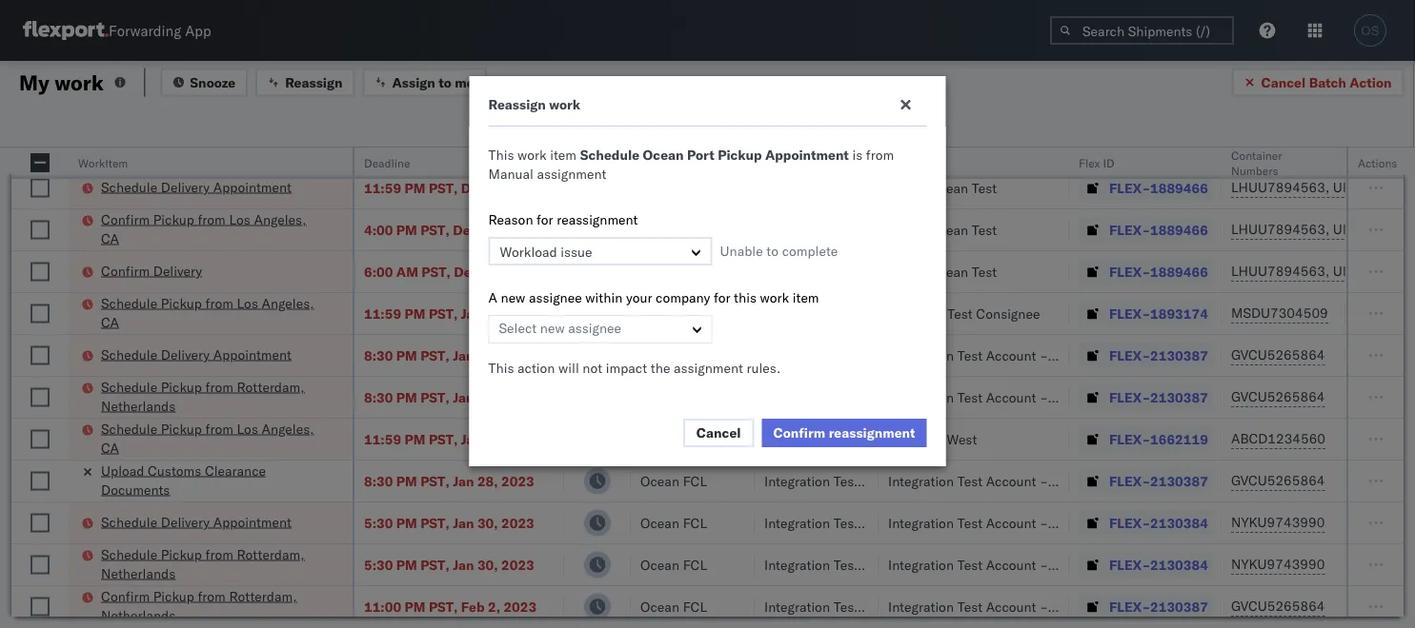 Task type: locate. For each thing, give the bounding box(es) containing it.
2 vertical spatial 8:30
[[364, 473, 393, 490]]

1 vertical spatial 8:30
[[364, 389, 393, 406]]

los for 11:59 pm pst, dec 13, 2022
[[237, 127, 258, 144]]

1 vertical spatial 11:59 pm pst, dec 13, 2022
[[364, 180, 546, 196]]

delivery for 6:00 am pst, dec 24, 2022
[[153, 263, 202, 279]]

8 resize handle column header from the left
[[1199, 148, 1222, 629]]

schedule delivery appointment button down confirm delivery button
[[101, 345, 292, 366]]

flex-2130387 button
[[1079, 343, 1212, 369], [1079, 343, 1212, 369], [1079, 384, 1212, 411], [1079, 384, 1212, 411], [1079, 468, 1212, 495], [1079, 468, 1212, 495], [1079, 594, 1212, 621], [1079, 594, 1212, 621]]

1 vertical spatial flex-2130384
[[1109, 557, 1208, 574]]

1 lhuu7894563, from the top
[[1231, 137, 1329, 154]]

a new assignee within your company for this work item
[[488, 290, 819, 306]]

2022 up the reason
[[513, 180, 546, 196]]

not
[[583, 360, 602, 377]]

schedule pickup from los angeles, ca button down confirm delivery button
[[101, 294, 328, 334]]

my
[[19, 69, 49, 95]]

work inside this work item schedule ocean port pickup appointment is from manual assignment
[[517, 147, 547, 163]]

pst, down deadline button
[[429, 180, 458, 196]]

0 vertical spatial assignee
[[529, 290, 582, 306]]

pm down the 8:30 pm pst, jan 28, 2023
[[396, 515, 417, 532]]

2 1889466 from the top
[[1150, 180, 1208, 196]]

1 vertical spatial schedule pickup from los angeles, ca link
[[101, 294, 328, 332]]

flex-1889466 button
[[1079, 133, 1212, 160], [1079, 133, 1212, 160], [1079, 175, 1212, 202], [1079, 175, 1212, 202], [1079, 217, 1212, 243], [1079, 217, 1212, 243], [1079, 259, 1212, 285], [1079, 259, 1212, 285]]

1889466
[[1150, 138, 1208, 154], [1150, 180, 1208, 196], [1150, 222, 1208, 238], [1150, 263, 1208, 280]]

0 vertical spatial schedule delivery appointment
[[101, 179, 292, 195]]

assign
[[392, 74, 435, 91]]

2 vertical spatial 23,
[[477, 389, 498, 406]]

0 vertical spatial schedule pickup from los angeles, ca button
[[101, 126, 328, 166]]

1 horizontal spatial new
[[540, 320, 565, 337]]

abcdefg for schedule pickup from los angeles, ca
[[1355, 138, 1415, 154]]

schedule pickup from rotterdam, netherlands link for 8:30
[[101, 378, 328, 416]]

schedule pickup from los angeles, ca up clearance
[[101, 421, 314, 456]]

1 horizontal spatial assignment
[[674, 360, 743, 377]]

schedule pickup from rotterdam, netherlands for 8:30 pm pst, jan 23, 2023
[[101, 379, 305, 414]]

schedule pickup from rotterdam, netherlands link for 5:30
[[101, 546, 328, 584]]

pm down 11:59 pm pst, jan 12, 2023
[[396, 347, 417, 364]]

lhuu7894563, down container numbers button
[[1231, 179, 1329, 196]]

resize handle column header for flex id 'button'
[[1199, 148, 1222, 629]]

from for 11:59 pm pst, jan 12, 2023
[[205, 295, 233, 312]]

1 vertical spatial nyku9743990
[[1231, 556, 1325, 573]]

8:30 pm pst, jan 28, 2023
[[364, 473, 534, 490]]

1 fcl from the top
[[683, 138, 707, 154]]

netherlands for 8:30 pm pst, jan 23, 2023
[[101, 398, 176, 414]]

1 vertical spatial new
[[540, 320, 565, 337]]

schedule pickup from rotterdam, netherlands button up clearance
[[101, 378, 328, 418]]

13, for schedule pickup from los angeles, ca
[[489, 138, 510, 154]]

this inside this work item schedule ocean port pickup appointment is from manual assignment
[[488, 147, 514, 163]]

1889466 for schedule pickup from los angeles, ca
[[1150, 138, 1208, 154]]

assignee up select new assignee
[[529, 290, 582, 306]]

netherlands inside confirm pickup from rotterdam, netherlands
[[101, 607, 176, 624]]

ca inside the confirm pickup from los angeles, ca
[[101, 230, 119, 247]]

2 8:30 from the top
[[364, 389, 393, 406]]

30, up 2,
[[477, 557, 498, 574]]

delivery down the confirm pickup from los angeles, ca
[[153, 263, 202, 279]]

lhuu7894563,
[[1231, 137, 1329, 154], [1231, 179, 1329, 196], [1231, 221, 1329, 238], [1231, 263, 1329, 280]]

0 horizontal spatial to
[[439, 74, 451, 91]]

1 vertical spatial zimu3048
[[1355, 557, 1415, 574]]

24, up a
[[482, 263, 503, 280]]

bosch ocean test
[[764, 138, 873, 154], [888, 138, 997, 154], [888, 180, 997, 196], [888, 222, 997, 238], [764, 263, 873, 280], [888, 263, 997, 280]]

0 vertical spatial 11:59 pm pst, dec 13, 2022
[[364, 138, 546, 154]]

None checkbox
[[30, 137, 50, 156], [30, 179, 50, 198], [30, 346, 50, 365], [30, 430, 50, 449], [30, 472, 50, 491], [30, 514, 50, 533], [30, 556, 50, 575], [30, 598, 50, 617], [30, 137, 50, 156], [30, 179, 50, 198], [30, 346, 50, 365], [30, 430, 50, 449], [30, 472, 50, 491], [30, 514, 50, 533], [30, 556, 50, 575], [30, 598, 50, 617]]

2 vandelay from the left
[[888, 431, 943, 448]]

confirm inside 'link'
[[101, 263, 150, 279]]

cancel
[[1261, 74, 1306, 91], [696, 425, 741, 442]]

schedule pickup from los angeles, ca button up clearance
[[101, 420, 328, 460]]

24, up 28,
[[486, 431, 506, 448]]

schedule delivery appointment down workitem button
[[101, 179, 292, 195]]

0 vertical spatial rotterdam,
[[237, 379, 305, 395]]

angeles, inside the confirm pickup from los angeles, ca
[[254, 211, 306, 228]]

1 vertical spatial schedule pickup from rotterdam, netherlands button
[[101, 546, 328, 586]]

2 13, from the top
[[489, 180, 510, 196]]

schedule pickup from los angeles, ca link up clearance
[[101, 420, 328, 458]]

23,
[[481, 222, 502, 238], [477, 347, 498, 364], [477, 389, 498, 406]]

5:30 pm pst, jan 30, 2023 down the 8:30 pm pst, jan 28, 2023
[[364, 515, 534, 532]]

vandelay for vandelay west
[[888, 431, 943, 448]]

6 account from the top
[[986, 599, 1036, 616]]

0 vertical spatial schedule pickup from los angeles, ca
[[101, 127, 314, 163]]

los up clearance
[[237, 421, 258, 437]]

vandelay west
[[888, 431, 977, 448]]

lhuu7894563, up numbers
[[1231, 137, 1329, 154]]

13, for schedule delivery appointment
[[489, 180, 510, 196]]

1 vertical spatial schedule delivery appointment
[[101, 346, 292, 363]]

assignment up reason for reassignment
[[537, 166, 606, 182]]

8:30
[[364, 347, 393, 364], [364, 389, 393, 406], [364, 473, 393, 490]]

schedule delivery appointment for 8:30 pm pst, jan 23, 2023
[[101, 346, 292, 363]]

2 netherlands from the top
[[101, 566, 176, 582]]

schedule pickup from rotterdam, netherlands button
[[101, 378, 328, 418], [101, 546, 328, 586]]

1 vertical spatial 8:30 pm pst, jan 23, 2023
[[364, 389, 534, 406]]

1 vertical spatial to
[[766, 243, 778, 260]]

0 vertical spatial schedule pickup from rotterdam, netherlands
[[101, 379, 305, 414]]

11:59 down deadline
[[364, 180, 401, 196]]

7 flex- from the top
[[1109, 389, 1150, 406]]

4 resize handle column header from the left
[[608, 148, 631, 629]]

1 vertical spatial 30,
[[477, 557, 498, 574]]

1 schedule pickup from los angeles, ca link from the top
[[101, 126, 328, 164]]

3 lagerfeld from the top
[[1079, 473, 1136, 490]]

2 8:30 pm pst, jan 23, 2023 from the top
[[364, 389, 534, 406]]

3 ca from the top
[[101, 314, 119, 331]]

schedule pickup from los angeles, ca link down snooze button
[[101, 126, 328, 164]]

1 vertical spatial item
[[793, 290, 819, 306]]

2 uetu523847 from the top
[[1333, 179, 1415, 196]]

consignee
[[888, 156, 943, 170], [856, 305, 920, 322], [976, 305, 1040, 322]]

1 vertical spatial cancel
[[696, 425, 741, 442]]

2 ca from the top
[[101, 230, 119, 247]]

upload customs clearance documents link
[[101, 462, 328, 500]]

2 flex-2130384 from the top
[[1109, 557, 1208, 574]]

0 vertical spatial 8:30 pm pst, jan 23, 2023
[[364, 347, 534, 364]]

2 11:59 pm pst, dec 13, 2022 from the top
[[364, 180, 546, 196]]

1 horizontal spatial snooze
[[574, 156, 611, 170]]

pickup for 11:00 pm pst, feb 2, 2023
[[153, 588, 194, 605]]

resize handle column header for mode button
[[732, 148, 755, 629]]

ca down my work
[[101, 146, 119, 163]]

reassign inside reassign button
[[285, 74, 343, 91]]

1 this from the top
[[488, 147, 514, 163]]

schedule pickup from los angeles, ca
[[101, 127, 314, 163], [101, 295, 314, 331], [101, 421, 314, 456]]

1 horizontal spatial reassignment
[[829, 425, 915, 442]]

0 vertical spatial nyku9743990
[[1231, 515, 1325, 531]]

1 ca from the top
[[101, 146, 119, 163]]

5:30 pm pst, jan 30, 2023
[[364, 515, 534, 532], [364, 557, 534, 574]]

from for 8:30 pm pst, jan 23, 2023
[[205, 379, 233, 395]]

los down workitem button
[[229, 211, 250, 228]]

2 vertical spatial schedule pickup from los angeles, ca
[[101, 421, 314, 456]]

uetu523847 for confirm pickup from los angeles, ca
[[1333, 221, 1415, 238]]

1 vertical spatial 2130384
[[1150, 557, 1208, 574]]

2 ocean fcl from the top
[[640, 222, 707, 238]]

1 schedule pickup from rotterdam, netherlands link from the top
[[101, 378, 328, 416]]

schedule
[[101, 127, 157, 144], [580, 147, 639, 163], [101, 179, 157, 195], [101, 295, 157, 312], [101, 346, 157, 363], [101, 379, 157, 395], [101, 421, 157, 437], [101, 514, 157, 531], [101, 546, 157, 563]]

1 horizontal spatial item
[[793, 290, 819, 306]]

assignee for a new assignee within your company for this work item
[[529, 290, 582, 306]]

impact
[[606, 360, 647, 377]]

consignee right demo
[[856, 305, 920, 322]]

0 vertical spatial flex-2130384
[[1109, 515, 1208, 532]]

5 resize handle column header from the left
[[732, 148, 755, 629]]

to right unable
[[766, 243, 778, 260]]

1 flex-2130387 from the top
[[1109, 347, 1208, 364]]

will
[[558, 360, 579, 377]]

0 vertical spatial 13,
[[489, 138, 510, 154]]

1 netherlands from the top
[[101, 398, 176, 414]]

pickup inside the confirm pickup from los angeles, ca
[[153, 211, 194, 228]]

23, for confirm pickup from los angeles, ca
[[481, 222, 502, 238]]

0 vertical spatial assignment
[[537, 166, 606, 182]]

for left this
[[714, 290, 730, 306]]

2 schedule delivery appointment from the top
[[101, 346, 292, 363]]

flex id
[[1079, 156, 1115, 170]]

2 maeu940 from the top
[[1355, 389, 1415, 406]]

0 horizontal spatial vandelay
[[764, 431, 819, 448]]

1 vertical spatial netherlands
[[101, 566, 176, 582]]

24,
[[482, 263, 503, 280], [486, 431, 506, 448]]

confirm for confirm delivery
[[101, 263, 150, 279]]

pickup inside confirm pickup from rotterdam, netherlands
[[153, 588, 194, 605]]

0 vertical spatial schedule pickup from rotterdam, netherlands link
[[101, 378, 328, 416]]

pm right 4:00
[[396, 222, 417, 238]]

from for 4:00 pm pst, dec 23, 2022
[[198, 211, 226, 228]]

3 maeu940 from the top
[[1355, 473, 1415, 490]]

4:00 pm pst, dec 23, 2022
[[364, 222, 538, 238]]

schedule pickup from rotterdam, netherlands button for 5:30 pm pst, jan 30, 2023
[[101, 546, 328, 586]]

23, up 11:59 pm pst, jan 24, 2023
[[477, 389, 498, 406]]

consignee right bookings
[[976, 305, 1040, 322]]

3 resize handle column header from the left
[[541, 148, 564, 629]]

abcdefg for schedule delivery appointment
[[1355, 180, 1415, 196]]

item down 'complete'
[[793, 290, 819, 306]]

schedule pickup from rotterdam, netherlands link up confirm pickup from rotterdam, netherlands link
[[101, 546, 328, 584]]

client name
[[764, 156, 828, 170]]

cancel batch action
[[1261, 74, 1392, 91]]

3 flex-1889466 from the top
[[1109, 222, 1208, 238]]

ca for 11:59 pm pst, jan 24, 2023
[[101, 440, 119, 456]]

ocean
[[640, 138, 679, 154], [805, 138, 844, 154], [929, 138, 968, 154], [643, 147, 684, 163], [929, 180, 968, 196], [640, 222, 679, 238], [929, 222, 968, 238], [640, 263, 679, 280], [805, 263, 844, 280], [929, 263, 968, 280], [640, 305, 679, 322], [640, 347, 679, 364], [640, 431, 679, 448], [640, 473, 679, 490], [640, 515, 679, 532], [640, 557, 679, 574], [640, 599, 679, 616]]

vandelay left west
[[888, 431, 943, 448]]

9 resize handle column header from the left
[[1323, 148, 1345, 629]]

rotterdam, for 5:30 pm pst, jan 30, 2023
[[237, 546, 305, 563]]

delivery down upload customs clearance documents
[[161, 514, 210, 531]]

me
[[455, 74, 474, 91]]

schedule inside this work item schedule ocean port pickup appointment is from manual assignment
[[580, 147, 639, 163]]

manual
[[488, 166, 534, 182]]

0 horizontal spatial cancel
[[696, 425, 741, 442]]

0 horizontal spatial reassign
[[285, 74, 343, 91]]

confirm pickup from rotterdam, netherlands
[[101, 588, 297, 624]]

1 vertical spatial assignment
[[674, 360, 743, 377]]

2 lhuu7894563, from the top
[[1231, 179, 1329, 196]]

flex-1662119 button
[[1079, 426, 1212, 453], [1079, 426, 1212, 453]]

this up manual
[[488, 147, 514, 163]]

0 vertical spatial 5:30
[[364, 515, 393, 532]]

0 vertical spatial schedule delivery appointment button
[[101, 178, 292, 199]]

assignee
[[529, 290, 582, 306], [568, 320, 621, 337]]

1 schedule pickup from los angeles, ca from the top
[[101, 127, 314, 163]]

demo
[[818, 305, 853, 322]]

0 vertical spatial schedule pickup from los angeles, ca link
[[101, 126, 328, 164]]

5:30 up 11:00
[[364, 557, 393, 574]]

this left action
[[488, 360, 514, 377]]

11 flex- from the top
[[1109, 557, 1150, 574]]

flex-1889466
[[1109, 138, 1208, 154], [1109, 180, 1208, 196], [1109, 222, 1208, 238], [1109, 263, 1208, 280]]

lhuu7894563, uetu523847 for schedule delivery appointment
[[1231, 179, 1415, 196]]

0 vertical spatial 2130384
[[1150, 515, 1208, 532]]

reason
[[488, 212, 533, 228]]

schedule pickup from los angeles, ca link for 11:59 pm pst, jan 24, 2023
[[101, 420, 328, 458]]

0 vertical spatial reassign
[[285, 74, 343, 91]]

8:30 down 6:00
[[364, 347, 393, 364]]

ca down confirm delivery button
[[101, 314, 119, 331]]

2130384
[[1150, 515, 1208, 532], [1150, 557, 1208, 574]]

netherlands
[[101, 398, 176, 414], [101, 566, 176, 582], [101, 607, 176, 624]]

schedule delivery appointment button down upload customs clearance documents
[[101, 513, 292, 534]]

0 vertical spatial zimu3048
[[1355, 515, 1415, 532]]

1 vertical spatial this
[[488, 360, 514, 377]]

23, down 12,
[[477, 347, 498, 364]]

lhuu7894563, up msdu7304509
[[1231, 263, 1329, 280]]

los inside the confirm pickup from los angeles, ca
[[229, 211, 250, 228]]

integration test account - karl lagerfeld
[[888, 347, 1136, 364], [888, 389, 1136, 406], [888, 473, 1136, 490], [888, 515, 1136, 532], [888, 557, 1136, 574], [888, 599, 1136, 616]]

jan
[[461, 305, 482, 322], [453, 347, 474, 364], [453, 389, 474, 406], [461, 431, 482, 448], [453, 473, 474, 490], [453, 515, 474, 532], [453, 557, 474, 574]]

11:59 pm pst, dec 13, 2022 for schedule delivery appointment
[[364, 180, 546, 196]]

forwarding app
[[109, 21, 211, 40]]

company
[[656, 290, 710, 306]]

11:59 up deadline
[[364, 138, 401, 154]]

None checkbox
[[30, 153, 50, 172], [30, 221, 50, 240], [30, 263, 50, 282], [30, 304, 50, 323], [30, 388, 50, 407], [30, 153, 50, 172], [30, 221, 50, 240], [30, 263, 50, 282], [30, 304, 50, 323], [30, 388, 50, 407]]

1 ocean fcl from the top
[[640, 138, 707, 154]]

flex-1889466 for schedule delivery appointment
[[1109, 180, 1208, 196]]

0 vertical spatial item
[[550, 147, 576, 163]]

0 vertical spatial 30,
[[477, 515, 498, 532]]

new
[[501, 290, 525, 306], [540, 320, 565, 337]]

0 vertical spatial cancel
[[1261, 74, 1306, 91]]

0 vertical spatial schedule delivery appointment link
[[101, 178, 292, 197]]

0 vertical spatial 23,
[[481, 222, 502, 238]]

5 fcl from the top
[[683, 347, 707, 364]]

1 flex-1889466 from the top
[[1109, 138, 1208, 154]]

1893174
[[1150, 305, 1208, 322]]

2 schedule pickup from rotterdam, netherlands link from the top
[[101, 546, 328, 584]]

2022 for confirm pickup from los angeles, ca
[[505, 222, 538, 238]]

2023
[[510, 305, 543, 322], [501, 347, 534, 364], [501, 389, 534, 406], [510, 431, 543, 448], [501, 473, 534, 490], [501, 515, 534, 532], [501, 557, 534, 574], [504, 599, 537, 616]]

this work item schedule ocean port pickup appointment is from manual assignment
[[488, 147, 894, 182]]

2 vertical spatial schedule pickup from los angeles, ca link
[[101, 420, 328, 458]]

dec down deadline button
[[461, 180, 486, 196]]

delivery down workitem button
[[161, 179, 210, 195]]

schedule delivery appointment link down confirm delivery button
[[101, 345, 292, 364]]

1 nyku9743990 from the top
[[1231, 515, 1325, 531]]

for up workload issue at top left
[[537, 212, 553, 228]]

0 horizontal spatial item
[[550, 147, 576, 163]]

fcl
[[683, 138, 707, 154], [683, 222, 707, 238], [683, 263, 707, 280], [683, 305, 707, 322], [683, 347, 707, 364], [683, 431, 707, 448], [683, 473, 707, 490], [683, 515, 707, 532], [683, 557, 707, 574], [683, 599, 707, 616]]

5:30 down the 8:30 pm pst, jan 28, 2023
[[364, 515, 393, 532]]

from inside confirm pickup from rotterdam, netherlands
[[198, 588, 226, 605]]

4 maeu940 from the top
[[1355, 599, 1415, 616]]

2 nyku9743990 from the top
[[1231, 556, 1325, 573]]

1 vertical spatial 5:30 pm pst, jan 30, 2023
[[364, 557, 534, 574]]

1 uetu523847 from the top
[[1333, 137, 1415, 154]]

mbl/mawb button
[[1345, 152, 1415, 171]]

2 vertical spatial rotterdam,
[[229, 588, 297, 605]]

resize handle column header
[[46, 148, 69, 629], [330, 148, 353, 629], [541, 148, 564, 629], [608, 148, 631, 629], [732, 148, 755, 629], [856, 148, 879, 629], [1046, 148, 1069, 629], [1199, 148, 1222, 629], [1323, 148, 1345, 629], [1381, 148, 1404, 629]]

zimu3048
[[1355, 515, 1415, 532], [1355, 557, 1415, 574]]

2 schedule pickup from rotterdam, netherlands button from the top
[[101, 546, 328, 586]]

to inside button
[[439, 74, 451, 91]]

2 schedule pickup from los angeles, ca link from the top
[[101, 294, 328, 332]]

lhuu7894563, for schedule pickup from los angeles, ca
[[1231, 137, 1329, 154]]

2 this from the top
[[488, 360, 514, 377]]

1 vertical spatial schedule pickup from los angeles, ca
[[101, 295, 314, 331]]

los for 4:00 pm pst, dec 23, 2022
[[229, 211, 250, 228]]

1662119
[[1150, 431, 1208, 448]]

schedule delivery appointment button for 5:30 pm pst, jan 30, 2023
[[101, 513, 292, 534]]

2022 for schedule pickup from los angeles, ca
[[513, 138, 546, 154]]

10 fcl from the top
[[683, 599, 707, 616]]

schedule pickup from rotterdam, netherlands up confirm pickup from rotterdam, netherlands
[[101, 546, 305, 582]]

4 abcdefg from the top
[[1355, 263, 1415, 280]]

1 vertical spatial 13,
[[489, 180, 510, 196]]

2 gvcu5265864 from the top
[[1231, 389, 1325, 405]]

11:59 for flexport demo consignee
[[364, 305, 401, 322]]

1 vertical spatial schedule delivery appointment link
[[101, 345, 292, 364]]

3 account from the top
[[986, 473, 1036, 490]]

from
[[205, 127, 233, 144], [866, 147, 894, 163], [198, 211, 226, 228], [205, 295, 233, 312], [205, 379, 233, 395], [205, 421, 233, 437], [205, 546, 233, 563], [198, 588, 226, 605]]

pst, up the 8:30 pm pst, jan 28, 2023
[[429, 431, 458, 448]]

vandelay
[[764, 431, 819, 448], [888, 431, 943, 448]]

pst, down 11:59 pm pst, jan 12, 2023
[[420, 347, 449, 364]]

consignee right is on the top of the page
[[888, 156, 943, 170]]

1 vertical spatial rotterdam,
[[237, 546, 305, 563]]

1 13, from the top
[[489, 138, 510, 154]]

confirm inside confirm pickup from rotterdam, netherlands
[[101, 588, 150, 605]]

to left me
[[439, 74, 451, 91]]

jan left 12,
[[461, 305, 482, 322]]

appointment inside this work item schedule ocean port pickup appointment is from manual assignment
[[765, 147, 849, 163]]

schedule delivery appointment button down workitem button
[[101, 178, 292, 199]]

4 integration test account - karl lagerfeld from the top
[[888, 515, 1136, 532]]

0 vertical spatial netherlands
[[101, 398, 176, 414]]

7 ocean fcl from the top
[[640, 473, 707, 490]]

2 vertical spatial schedule delivery appointment button
[[101, 513, 292, 534]]

0 vertical spatial 24,
[[482, 263, 503, 280]]

abcdefg
[[1355, 138, 1415, 154], [1355, 180, 1415, 196], [1355, 222, 1415, 238], [1355, 263, 1415, 280]]

ca for 11:59 pm pst, jan 12, 2023
[[101, 314, 119, 331]]

Search Shipments (/) text field
[[1050, 16, 1234, 45]]

pst, up 11:59 pm pst, jan 24, 2023
[[420, 389, 449, 406]]

0 vertical spatial to
[[439, 74, 451, 91]]

1 gvcu5265864 from the top
[[1231, 347, 1325, 364]]

5:30 pm pst, jan 30, 2023 up 11:00 pm pst, feb 2, 2023
[[364, 557, 534, 574]]

consignee button
[[879, 152, 1050, 171]]

2 30, from the top
[[477, 557, 498, 574]]

schedule pickup from rotterdam, netherlands button for 8:30 pm pst, jan 23, 2023
[[101, 378, 328, 418]]

schedule pickup from rotterdam, netherlands link up clearance
[[101, 378, 328, 416]]

dec for confirm pickup from los angeles, ca
[[453, 222, 478, 238]]

delivery inside 'link'
[[153, 263, 202, 279]]

schedule pickup from los angeles, ca link
[[101, 126, 328, 164], [101, 294, 328, 332], [101, 420, 328, 458]]

schedule pickup from rotterdam, netherlands button up confirm pickup from rotterdam, netherlands link
[[101, 546, 328, 586]]

bookings
[[888, 305, 944, 322]]

3 lhuu7894563, uetu523847 from the top
[[1231, 221, 1415, 238]]

2 schedule pickup from rotterdam, netherlands from the top
[[101, 546, 305, 582]]

2 2130387 from the top
[[1150, 389, 1208, 406]]

flex-2130384
[[1109, 515, 1208, 532], [1109, 557, 1208, 574]]

2 vertical spatial schedule delivery appointment link
[[101, 513, 292, 532]]

1 vertical spatial assignee
[[568, 320, 621, 337]]

--
[[1355, 431, 1372, 448]]

8:30 up 11:59 pm pst, jan 24, 2023
[[364, 389, 393, 406]]

1 karl from the top
[[1051, 347, 1076, 364]]

from inside the confirm pickup from los angeles, ca
[[198, 211, 226, 228]]

8 fcl from the top
[[683, 515, 707, 532]]

pm right 11:00
[[405, 599, 425, 616]]

dec down me
[[461, 138, 486, 154]]

reassignment up issue
[[557, 212, 638, 228]]

schedule pickup from los angeles, ca button down snooze button
[[101, 126, 328, 166]]

1 schedule pickup from rotterdam, netherlands button from the top
[[101, 378, 328, 418]]

schedule pickup from rotterdam, netherlands
[[101, 379, 305, 414], [101, 546, 305, 582]]

pst, right "am"
[[421, 263, 451, 280]]

9 ocean fcl from the top
[[640, 557, 707, 574]]

forwarding
[[109, 21, 181, 40]]

confirm reassignment button
[[762, 419, 927, 448]]

1 vertical spatial schedule delivery appointment button
[[101, 345, 292, 366]]

rotterdam, inside confirm pickup from rotterdam, netherlands
[[229, 588, 297, 605]]

0 vertical spatial 5:30 pm pst, jan 30, 2023
[[364, 515, 534, 532]]

2 vertical spatial netherlands
[[101, 607, 176, 624]]

3 integration from the top
[[888, 473, 954, 490]]

0 horizontal spatial assignment
[[537, 166, 606, 182]]

0 vertical spatial new
[[501, 290, 525, 306]]

uetu523847 for schedule pickup from los angeles, ca
[[1333, 137, 1415, 154]]

1 1889466 from the top
[[1150, 138, 1208, 154]]

2 vertical spatial schedule pickup from los angeles, ca button
[[101, 420, 328, 460]]

13, up manual
[[489, 138, 510, 154]]

2 vertical spatial schedule delivery appointment
[[101, 514, 292, 531]]

0 vertical spatial 8:30
[[364, 347, 393, 364]]

1 vertical spatial reassign
[[488, 96, 546, 113]]

11:59 pm pst, dec 13, 2022 down deadline button
[[364, 180, 546, 196]]

ca for 4:00 pm pst, dec 23, 2022
[[101, 230, 119, 247]]

4 flex-2130387 from the top
[[1109, 599, 1208, 616]]

confirm pickup from los angeles, ca
[[101, 211, 306, 247]]

new right select
[[540, 320, 565, 337]]

2022
[[513, 138, 546, 154], [513, 180, 546, 196], [505, 222, 538, 238], [506, 263, 539, 280]]

forwarding app link
[[23, 21, 211, 40]]

1 horizontal spatial reassign
[[488, 96, 546, 113]]

client name button
[[755, 152, 859, 171]]

schedule delivery appointment link down workitem button
[[101, 178, 292, 197]]

jan up feb
[[453, 557, 474, 574]]

3 abcdefg from the top
[[1355, 222, 1415, 238]]

0 vertical spatial for
[[537, 212, 553, 228]]

1 vertical spatial 24,
[[486, 431, 506, 448]]

2022 up workload
[[505, 222, 538, 238]]

schedule delivery appointment down upload customs clearance documents
[[101, 514, 292, 531]]

12 flex- from the top
[[1109, 599, 1150, 616]]

0 vertical spatial reassignment
[[557, 212, 638, 228]]

ca up confirm delivery
[[101, 230, 119, 247]]

reassignment left west
[[829, 425, 915, 442]]

5:30
[[364, 515, 393, 532], [364, 557, 393, 574]]

dec up 6:00 am pst, dec 24, 2022
[[453, 222, 478, 238]]

schedule pickup from los angeles, ca link for 11:59 pm pst, dec 13, 2022
[[101, 126, 328, 164]]

confirm pickup from los angeles, ca link
[[101, 210, 328, 248]]

1 horizontal spatial vandelay
[[888, 431, 943, 448]]

confirm inside the confirm pickup from los angeles, ca
[[101, 211, 150, 228]]

schedule pickup from los angeles, ca button for 11:59 pm pst, jan 24, 2023
[[101, 420, 328, 460]]

24, for 2022
[[482, 263, 503, 280]]

7 resize handle column header from the left
[[1046, 148, 1069, 629]]

1 horizontal spatial cancel
[[1261, 74, 1306, 91]]

4 account from the top
[[986, 515, 1036, 532]]

confirm
[[101, 211, 150, 228], [101, 263, 150, 279], [773, 425, 825, 442], [101, 588, 150, 605]]

confirm for confirm pickup from rotterdam, netherlands
[[101, 588, 150, 605]]

2022 up manual
[[513, 138, 546, 154]]

a
[[488, 290, 497, 306]]

assignee down within
[[568, 320, 621, 337]]

unable
[[720, 243, 763, 260]]

resize handle column header for client name button
[[856, 148, 879, 629]]

1 integration test account - karl lagerfeld from the top
[[888, 347, 1136, 364]]

13,
[[489, 138, 510, 154], [489, 180, 510, 196]]

schedule pickup from los angeles, ca link for 11:59 pm pst, jan 12, 2023
[[101, 294, 328, 332]]

1 vertical spatial for
[[714, 290, 730, 306]]

pickup for 11:59 pm pst, dec 13, 2022
[[161, 127, 202, 144]]

test
[[848, 138, 873, 154], [972, 138, 997, 154], [972, 180, 997, 196], [972, 222, 997, 238], [848, 263, 873, 280], [972, 263, 997, 280], [947, 305, 973, 322], [957, 347, 983, 364], [957, 389, 983, 406], [957, 473, 983, 490], [957, 515, 983, 532], [957, 557, 983, 574], [957, 599, 983, 616]]

1 vertical spatial schedule pickup from rotterdam, netherlands link
[[101, 546, 328, 584]]

2 lagerfeld from the top
[[1079, 389, 1136, 406]]

angeles, for 4:00 pm pst, dec 23, 2022
[[254, 211, 306, 228]]

0 vertical spatial this
[[488, 147, 514, 163]]

deadline button
[[354, 152, 545, 171]]

0 vertical spatial schedule pickup from rotterdam, netherlands button
[[101, 378, 328, 418]]

schedule pickup from los angeles, ca button for 11:59 pm pst, jan 12, 2023
[[101, 294, 328, 334]]

lhuu7894563, for schedule delivery appointment
[[1231, 179, 1329, 196]]

1 vertical spatial reassignment
[[829, 425, 915, 442]]

schedule pickup from los angeles, ca down confirm delivery button
[[101, 295, 314, 331]]

1 vertical spatial 5:30
[[364, 557, 393, 574]]

reassign for reassign work
[[488, 96, 546, 113]]

4 11:59 from the top
[[364, 431, 401, 448]]

1 vertical spatial schedule pickup from rotterdam, netherlands
[[101, 546, 305, 582]]

dec up 11:59 pm pst, jan 12, 2023
[[454, 263, 479, 280]]

0 vertical spatial snooze
[[190, 74, 236, 91]]

schedule delivery appointment button for 8:30 pm pst, jan 23, 2023
[[101, 345, 292, 366]]

item down reassign work at the left
[[550, 147, 576, 163]]

snooze left mode
[[574, 156, 611, 170]]

11:59 for bosch ocean test
[[364, 138, 401, 154]]

1 flex-2130384 from the top
[[1109, 515, 1208, 532]]

23, up workload
[[481, 222, 502, 238]]

2022 for schedule delivery appointment
[[513, 180, 546, 196]]

3 schedule pickup from los angeles, ca from the top
[[101, 421, 314, 456]]

0 horizontal spatial snooze
[[190, 74, 236, 91]]

schedule pickup from los angeles, ca link down confirm delivery button
[[101, 294, 328, 332]]

2 schedule delivery appointment button from the top
[[101, 345, 292, 366]]

1 horizontal spatial to
[[766, 243, 778, 260]]

0 horizontal spatial reassignment
[[557, 212, 638, 228]]

0 horizontal spatial new
[[501, 290, 525, 306]]

1 vertical spatial schedule pickup from los angeles, ca button
[[101, 294, 328, 334]]

1889466 for confirm pickup from los angeles, ca
[[1150, 222, 1208, 238]]

pst, down 6:00 am pst, dec 24, 2022
[[429, 305, 458, 322]]

los for 11:59 pm pst, jan 12, 2023
[[237, 295, 258, 312]]

lhuu7894563, down numbers
[[1231, 221, 1329, 238]]

to for unable
[[766, 243, 778, 260]]

pst, down the 8:30 pm pst, jan 28, 2023
[[420, 515, 449, 532]]



Task type: describe. For each thing, give the bounding box(es) containing it.
pst, up 11:00 pm pst, feb 2, 2023
[[420, 557, 449, 574]]

pm up 11:00
[[396, 557, 417, 574]]

from for 11:59 pm pst, jan 24, 2023
[[205, 421, 233, 437]]

this for this action will not impact the assignment rules.
[[488, 360, 514, 377]]

schedule delivery appointment link for 8:30 pm pst, jan 23, 2023
[[101, 345, 292, 364]]

port
[[687, 147, 714, 163]]

3 integration test account - karl lagerfeld from the top
[[888, 473, 1136, 490]]

schedule pickup from los angeles, ca for 11:59 pm pst, jan 24, 2023
[[101, 421, 314, 456]]

pickup for 8:30 pm pst, jan 23, 2023
[[161, 379, 202, 395]]

6 integration test account - karl lagerfeld from the top
[[888, 599, 1136, 616]]

workitem button
[[69, 152, 334, 171]]

ca for 11:59 pm pst, dec 13, 2022
[[101, 146, 119, 163]]

confirm delivery
[[101, 263, 202, 279]]

10 flex- from the top
[[1109, 515, 1150, 532]]

new for a
[[501, 290, 525, 306]]

pst, left feb
[[429, 599, 458, 616]]

12,
[[486, 305, 506, 322]]

1 2130384 from the top
[[1150, 515, 1208, 532]]

6:00
[[364, 263, 393, 280]]

from for 5:30 pm pst, jan 30, 2023
[[205, 546, 233, 563]]

upload
[[101, 463, 144, 479]]

numbers
[[1231, 163, 1278, 178]]

container
[[1231, 148, 1282, 162]]

confirm pickup from rotterdam, netherlands button
[[101, 587, 328, 627]]

1 integration from the top
[[888, 347, 954, 364]]

8 ocean fcl from the top
[[640, 515, 707, 532]]

ocean inside this work item schedule ocean port pickup appointment is from manual assignment
[[643, 147, 684, 163]]

flex id button
[[1069, 152, 1203, 171]]

2 5:30 pm pst, jan 30, 2023 from the top
[[364, 557, 534, 574]]

lhuu7894563, uetu523847 for confirm pickup from los angeles, ca
[[1231, 221, 1415, 238]]

4 ocean fcl from the top
[[640, 305, 707, 322]]

confirm for confirm reassignment
[[773, 425, 825, 442]]

pm up deadline
[[405, 138, 425, 154]]

pst, down the assign to me
[[429, 138, 458, 154]]

clearance
[[205, 463, 266, 479]]

cancel for cancel
[[696, 425, 741, 442]]

flex-1662119
[[1109, 431, 1208, 448]]

1 vertical spatial snooze
[[574, 156, 611, 170]]

1 account from the top
[[986, 347, 1036, 364]]

netherlands for 5:30 pm pst, jan 30, 2023
[[101, 566, 176, 582]]

2 flex-2130387 from the top
[[1109, 389, 1208, 406]]

reason for reassignment
[[488, 212, 638, 228]]

4:00
[[364, 222, 393, 238]]

within
[[585, 290, 622, 306]]

action
[[1350, 74, 1392, 91]]

consignee for bookings test consignee
[[976, 305, 1040, 322]]

pm down 11:59 pm pst, jan 24, 2023
[[396, 473, 417, 490]]

mode button
[[631, 152, 736, 171]]

cancel for cancel batch action
[[1261, 74, 1306, 91]]

is
[[852, 147, 863, 163]]

deadline
[[364, 156, 410, 170]]

5 flex- from the top
[[1109, 305, 1150, 322]]

my work
[[19, 69, 104, 95]]

2 5:30 from the top
[[364, 557, 393, 574]]

2 fcl from the top
[[683, 222, 707, 238]]

2 account from the top
[[986, 389, 1036, 406]]

1 zimu3048 from the top
[[1355, 515, 1415, 532]]

2 zimu3048 from the top
[[1355, 557, 1415, 574]]

6 ocean fcl from the top
[[640, 431, 707, 448]]

msdu7304509
[[1231, 305, 1328, 322]]

pickup inside this work item schedule ocean port pickup appointment is from manual assignment
[[718, 147, 762, 163]]

mode
[[640, 156, 670, 170]]

flexport. image
[[23, 21, 109, 40]]

6 flex- from the top
[[1109, 347, 1150, 364]]

2 integration test account - karl lagerfeld from the top
[[888, 389, 1136, 406]]

appointment for 5:30 pm pst, jan 30, 2023's schedule delivery appointment link
[[213, 514, 292, 531]]

4 flex-1889466 from the top
[[1109, 263, 1208, 280]]

pst, down 11:59 pm pst, jan 24, 2023
[[420, 473, 449, 490]]

6 integration from the top
[[888, 599, 954, 616]]

workitem
[[78, 156, 128, 170]]

abcd1234560
[[1231, 431, 1325, 447]]

from for 11:00 pm pst, feb 2, 2023
[[198, 588, 226, 605]]

from for 11:59 pm pst, dec 13, 2022
[[205, 127, 233, 144]]

1 5:30 from the top
[[364, 515, 393, 532]]

6 fcl from the top
[[683, 431, 707, 448]]

cancel batch action button
[[1231, 68, 1404, 97]]

4 integration from the top
[[888, 515, 954, 532]]

1 maeu940 from the top
[[1355, 347, 1415, 364]]

flex-1893174
[[1109, 305, 1208, 322]]

rotterdam, for 11:00 pm pst, feb 2, 2023
[[229, 588, 297, 605]]

jan down the 8:30 pm pst, jan 28, 2023
[[453, 515, 474, 532]]

pickup for 11:59 pm pst, jan 12, 2023
[[161, 295, 202, 312]]

assign to me
[[392, 74, 474, 91]]

10 resize handle column header from the left
[[1381, 148, 1404, 629]]

flex-1889466 for schedule pickup from los angeles, ca
[[1109, 138, 1208, 154]]

flex-1889466 for confirm pickup from los angeles, ca
[[1109, 222, 1208, 238]]

5 integration from the top
[[888, 557, 954, 574]]

pm down deadline
[[405, 180, 425, 196]]

flex
[[1079, 156, 1100, 170]]

app
[[185, 21, 211, 40]]

5 ocean fcl from the top
[[640, 347, 707, 364]]

snooze inside button
[[190, 74, 236, 91]]

assignment inside this work item schedule ocean port pickup appointment is from manual assignment
[[537, 166, 606, 182]]

pickup for 11:59 pm pst, jan 24, 2023
[[161, 421, 202, 437]]

5 karl from the top
[[1051, 557, 1076, 574]]

snooze button
[[160, 68, 248, 97]]

angeles, for 11:59 pm pst, dec 13, 2022
[[262, 127, 314, 144]]

this for this work item schedule ocean port pickup appointment is from manual assignment
[[488, 147, 514, 163]]

select new assignee
[[499, 320, 621, 337]]

work for reassign
[[549, 96, 580, 113]]

jan down 11:59 pm pst, jan 12, 2023
[[453, 347, 474, 364]]

resize handle column header for deadline button
[[541, 148, 564, 629]]

lhuu7894563, for confirm pickup from los angeles, ca
[[1231, 221, 1329, 238]]

angeles, for 11:59 pm pst, jan 24, 2023
[[262, 421, 314, 437]]

batch
[[1309, 74, 1346, 91]]

23, for schedule pickup from rotterdam, netherlands
[[477, 389, 498, 406]]

the
[[651, 360, 670, 377]]

11:00
[[364, 599, 401, 616]]

name
[[798, 156, 828, 170]]

appointment for third schedule delivery appointment link from the bottom
[[213, 179, 292, 195]]

consignee for flexport demo consignee
[[856, 305, 920, 322]]

pst, up 6:00 am pst, dec 24, 2022
[[420, 222, 449, 238]]

3 gvcu5265864 from the top
[[1231, 473, 1325, 489]]

1 2130387 from the top
[[1150, 347, 1208, 364]]

reassignment inside button
[[829, 425, 915, 442]]

schedule pickup from rotterdam, netherlands for 5:30 pm pst, jan 30, 2023
[[101, 546, 305, 582]]

item inside this work item schedule ocean port pickup appointment is from manual assignment
[[550, 147, 576, 163]]

confirm pickup from rotterdam, netherlands link
[[101, 587, 328, 626]]

3 2130387 from the top
[[1150, 473, 1208, 490]]

4 gvcu5265864 from the top
[[1231, 598, 1325, 615]]

lhuu7894563, uetu523847 for schedule pickup from los angeles, ca
[[1231, 137, 1415, 154]]

customs
[[148, 463, 201, 479]]

5 account from the top
[[986, 557, 1036, 574]]

workload issue
[[500, 244, 592, 261]]

appointment for 8:30 pm pst, jan 23, 2023 schedule delivery appointment link
[[213, 346, 292, 363]]

netherlands for 11:00 pm pst, feb 2, 2023
[[101, 607, 176, 624]]

7 fcl from the top
[[683, 473, 707, 490]]

action
[[517, 360, 555, 377]]

1 flex- from the top
[[1109, 138, 1150, 154]]

jan up 11:59 pm pst, jan 24, 2023
[[453, 389, 474, 406]]

24, for 2023
[[486, 431, 506, 448]]

schedule pickup from los angeles, ca for 11:59 pm pst, jan 12, 2023
[[101, 295, 314, 331]]

vandelay for vandelay
[[764, 431, 819, 448]]

reassign for reassign
[[285, 74, 343, 91]]

1 vertical spatial 23,
[[477, 347, 498, 364]]

2,
[[488, 599, 500, 616]]

11:00 pm pst, feb 2, 2023
[[364, 599, 537, 616]]

flexport demo consignee
[[764, 305, 920, 322]]

9 flex- from the top
[[1109, 473, 1150, 490]]

4 fcl from the top
[[683, 305, 707, 322]]

6:00 am pst, dec 24, 2022
[[364, 263, 539, 280]]

resize handle column header for container numbers button
[[1323, 148, 1345, 629]]

los for 11:59 pm pst, jan 24, 2023
[[237, 421, 258, 437]]

11:59 pm pst, jan 24, 2023
[[364, 431, 543, 448]]

resize handle column header for workitem button
[[330, 148, 353, 629]]

pickup for 5:30 pm pst, jan 30, 2023
[[161, 546, 202, 563]]

1 lagerfeld from the top
[[1079, 347, 1136, 364]]

west
[[947, 431, 977, 448]]

assignee for select new assignee
[[568, 320, 621, 337]]

dec for schedule pickup from los angeles, ca
[[461, 138, 486, 154]]

actions
[[1358, 156, 1397, 170]]

schedule delivery appointment for 5:30 pm pst, jan 30, 2023
[[101, 514, 292, 531]]

your
[[626, 290, 652, 306]]

container numbers button
[[1222, 144, 1326, 178]]

10 ocean fcl from the top
[[640, 599, 707, 616]]

bookings test consignee
[[888, 305, 1040, 322]]

0 horizontal spatial for
[[537, 212, 553, 228]]

unable to complete
[[720, 243, 838, 260]]

2 2130384 from the top
[[1150, 557, 1208, 574]]

cancel button
[[683, 419, 754, 448]]

from inside this work item schedule ocean port pickup appointment is from manual assignment
[[866, 147, 894, 163]]

9 fcl from the top
[[683, 557, 707, 574]]

reassign button
[[256, 68, 355, 97]]

rules.
[[747, 360, 781, 377]]

1 30, from the top
[[477, 515, 498, 532]]

os
[[1361, 23, 1379, 38]]

confirm delivery link
[[101, 262, 202, 281]]

1 5:30 pm pst, jan 30, 2023 from the top
[[364, 515, 534, 532]]

4 karl from the top
[[1051, 515, 1076, 532]]

5 lagerfeld from the top
[[1079, 557, 1136, 574]]

feb
[[461, 599, 485, 616]]

documents
[[101, 482, 170, 498]]

2 karl from the top
[[1051, 389, 1076, 406]]

issue
[[561, 244, 592, 261]]

6 karl from the top
[[1051, 599, 1076, 616]]

am
[[396, 263, 418, 280]]

schedule delivery appointment link for 5:30 pm pst, jan 30, 2023
[[101, 513, 292, 532]]

id
[[1103, 156, 1115, 170]]

3 fcl from the top
[[683, 263, 707, 280]]

3 8:30 from the top
[[364, 473, 393, 490]]

confirm reassignment
[[773, 425, 915, 442]]

client
[[764, 156, 795, 170]]

11:59 for vandelay
[[364, 431, 401, 448]]

1 8:30 from the top
[[364, 347, 393, 364]]

delivery for 5:30 pm pst, jan 30, 2023
[[161, 514, 210, 531]]

schedule pickup from los angeles, ca for 11:59 pm pst, dec 13, 2022
[[101, 127, 314, 163]]

1 8:30 pm pst, jan 23, 2023 from the top
[[364, 347, 534, 364]]

11:59 pm pst, dec 13, 2022 for schedule pickup from los angeles, ca
[[364, 138, 546, 154]]

complete
[[782, 243, 838, 260]]

delivery for 8:30 pm pst, jan 23, 2023
[[161, 346, 210, 363]]

dec for schedule delivery appointment
[[461, 180, 486, 196]]

1 resize handle column header from the left
[[46, 148, 69, 629]]

pm up the 8:30 pm pst, jan 28, 2023
[[405, 431, 425, 448]]

6 lagerfeld from the top
[[1079, 599, 1136, 616]]

flexport
[[764, 305, 814, 322]]

jan left 28,
[[453, 473, 474, 490]]

2 11:59 from the top
[[364, 180, 401, 196]]

consignee inside button
[[888, 156, 943, 170]]

upload customs clearance documents
[[101, 463, 266, 498]]

3 ocean fcl from the top
[[640, 263, 707, 280]]

1 schedule delivery appointment button from the top
[[101, 178, 292, 199]]

pm down "am"
[[405, 305, 425, 322]]

confirm delivery button
[[101, 262, 202, 283]]

4 uetu523847 from the top
[[1333, 263, 1415, 280]]

4 lhuu7894563, uetu523847 from the top
[[1231, 263, 1415, 280]]

3 flex- from the top
[[1109, 222, 1150, 238]]

4 lagerfeld from the top
[[1079, 515, 1136, 532]]

3 flex-2130387 from the top
[[1109, 473, 1208, 490]]

1 horizontal spatial for
[[714, 290, 730, 306]]

28,
[[477, 473, 498, 490]]

confirm pickup from los angeles, ca button
[[101, 210, 328, 250]]

4 2130387 from the top
[[1150, 599, 1208, 616]]

schedule pickup from los angeles, ca button for 11:59 pm pst, dec 13, 2022
[[101, 126, 328, 166]]

this
[[734, 290, 757, 306]]

jan up 28,
[[461, 431, 482, 448]]

workload
[[500, 244, 557, 261]]

4 lhuu7894563, from the top
[[1231, 263, 1329, 280]]

uetu523847 for schedule delivery appointment
[[1333, 179, 1415, 196]]

pm up 11:59 pm pst, jan 24, 2023
[[396, 389, 417, 406]]

pickup for 4:00 pm pst, dec 23, 2022
[[153, 211, 194, 228]]

os button
[[1348, 9, 1392, 52]]

this action will not impact the assignment rules.
[[488, 360, 781, 377]]

1 schedule delivery appointment from the top
[[101, 179, 292, 195]]

8 flex- from the top
[[1109, 431, 1150, 448]]

resize handle column header for consignee button
[[1046, 148, 1069, 629]]

work for this
[[517, 147, 547, 163]]

2 integration from the top
[[888, 389, 954, 406]]

new for select
[[540, 320, 565, 337]]

3 karl from the top
[[1051, 473, 1076, 490]]

maeu973
[[1355, 305, 1415, 322]]

2022 down workload
[[506, 263, 539, 280]]

rotterdam, for 8:30 pm pst, jan 23, 2023
[[237, 379, 305, 395]]

select
[[499, 320, 537, 337]]

4 1889466 from the top
[[1150, 263, 1208, 280]]

to for assign
[[439, 74, 451, 91]]



Task type: vqa. For each thing, say whether or not it's contained in the screenshot.
MBL/MAWB
yes



